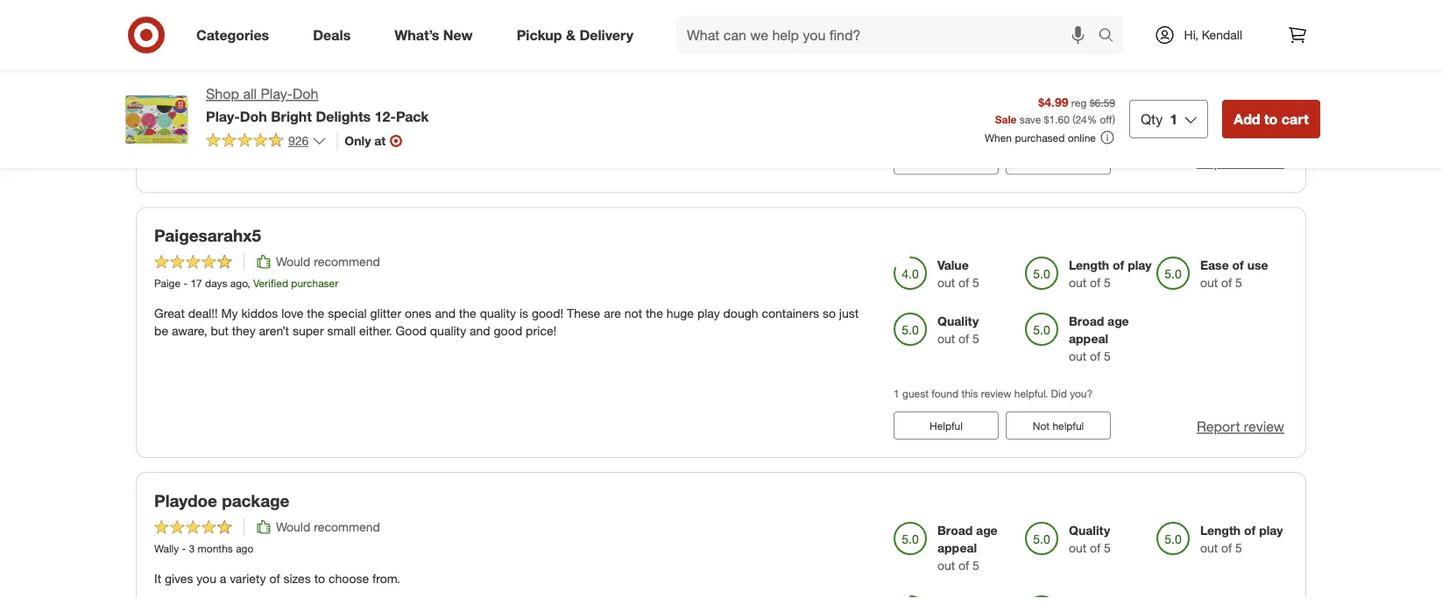 Task type: locate. For each thing, give the bounding box(es) containing it.
0 vertical spatial would
[[276, 254, 310, 269]]

2 horizontal spatial the
[[646, 306, 663, 321]]

play- up bright
[[261, 85, 293, 103]]

1 horizontal spatial play-
[[261, 85, 293, 103]]

you left a at the bottom of the page
[[197, 571, 216, 587]]

1 vertical spatial report review button
[[1197, 417, 1285, 437]]

0 vertical spatial broad age appeal out of 5
[[1069, 48, 1129, 99]]

ease of use out of 5
[[938, 48, 1006, 81], [1200, 258, 1268, 291]]

broad age appeal out of 5
[[1069, 48, 1129, 99], [1069, 314, 1129, 364], [938, 523, 998, 573]]

it
[[154, 571, 161, 587]]

play- inside my kids both played with play-doh and loved it. now my grandson loves playing with it too. great for imagination and hours of using imaginations.
[[295, 41, 323, 56]]

1 recommend from the top
[[314, 254, 380, 269]]

great inside my kids both played with play-doh and loved it. now my grandson loves playing with it too. great for imagination and hours of using imaginations.
[[656, 41, 687, 56]]

ago for months
[[236, 542, 254, 555]]

play- down shop
[[206, 108, 240, 125]]

did left find
[[894, 122, 910, 135]]

glitter
[[370, 306, 401, 321]]

would recommend for playdoe package
[[276, 520, 380, 535]]

appeal
[[1069, 66, 1109, 81], [1069, 331, 1109, 347], [938, 541, 977, 556]]

1 vertical spatial to
[[314, 571, 325, 587]]

5
[[973, 10, 980, 25], [1104, 10, 1111, 25], [973, 66, 980, 81], [1104, 83, 1111, 99], [973, 275, 980, 291], [1104, 275, 1111, 291], [1236, 275, 1242, 291], [973, 331, 980, 347], [1104, 349, 1111, 364], [1104, 541, 1111, 556], [1236, 541, 1242, 556], [973, 558, 980, 573]]

off
[[1100, 113, 1113, 126]]

1 horizontal spatial to
[[1264, 110, 1278, 127]]

these
[[567, 306, 601, 321]]

report review for first report review 'button' from the bottom of the page
[[1197, 419, 1285, 436]]

age for ease of use out of 5
[[1108, 48, 1129, 64]]

0 vertical spatial this
[[953, 122, 970, 135]]

0 vertical spatial to
[[1264, 110, 1278, 127]]

1 horizontal spatial did
[[1051, 387, 1067, 400]]

the right the not
[[646, 306, 663, 321]]

2 report review from the top
[[1197, 419, 1285, 436]]

containers
[[762, 306, 819, 321]]

0 vertical spatial great
[[656, 41, 687, 56]]

1 vertical spatial recommend
[[314, 520, 380, 535]]

1 vertical spatial doh
[[293, 85, 318, 103]]

ago right months
[[236, 542, 254, 555]]

2 report from the top
[[1197, 419, 1240, 436]]

0 vertical spatial report review button
[[1197, 152, 1285, 172]]

good
[[494, 324, 522, 339]]

recommend up the choose
[[314, 520, 380, 535]]

0 vertical spatial broad
[[1069, 48, 1104, 64]]

pickup & delivery
[[517, 26, 634, 43]]

not
[[625, 306, 642, 321]]

0 horizontal spatial length of play out of 5
[[1069, 258, 1152, 291]]

broad for quality out of 5
[[1069, 314, 1104, 329]]

0 horizontal spatial doh
[[240, 108, 267, 125]]

to
[[1264, 110, 1278, 127], [314, 571, 325, 587]]

0 vertical spatial you
[[913, 122, 930, 135]]

but
[[211, 324, 229, 339]]

my inside great deal!! my kiddos love the special glitter ones and the quality is good! these are not the huge play dough containers so just be aware, but they aren't super small either. good quality and good price!
[[221, 306, 238, 321]]

0 vertical spatial would recommend
[[276, 254, 380, 269]]

save
[[1020, 113, 1041, 126]]

1 horizontal spatial ease of use out of 5
[[1200, 258, 1268, 291]]

1 report review button from the top
[[1197, 152, 1285, 172]]

would recommend
[[276, 254, 380, 269], [276, 520, 380, 535]]

2 would recommend from the top
[[276, 520, 380, 535]]

great
[[656, 41, 687, 56], [154, 306, 185, 321]]

0 vertical spatial play-
[[295, 41, 323, 56]]

appeal for ease of use out of 5
[[1069, 66, 1109, 81]]

1 vertical spatial appeal
[[1069, 331, 1109, 347]]

1 vertical spatial broad
[[1069, 314, 1104, 329]]

of inside value out of 5
[[959, 275, 969, 291]]

0 horizontal spatial play-
[[206, 108, 240, 125]]

be
[[154, 324, 168, 339]]

0 horizontal spatial you
[[197, 571, 216, 587]]

1 vertical spatial broad age appeal out of 5
[[1069, 314, 1129, 364]]

1 horizontal spatial doh
[[293, 85, 318, 103]]

- left 3
[[182, 542, 186, 555]]

2 vertical spatial play
[[1259, 523, 1283, 538]]

qty
[[1141, 110, 1163, 127]]

1 vertical spatial report
[[1197, 419, 1240, 436]]

2 horizontal spatial play-
[[295, 41, 323, 56]]

is
[[520, 306, 528, 321]]

1 would recommend from the top
[[276, 254, 380, 269]]

doh down the all
[[240, 108, 267, 125]]

0 vertical spatial my
[[154, 41, 171, 56]]

would recommend up the choose
[[276, 520, 380, 535]]

5 inside value out of 5
[[973, 275, 980, 291]]

1 vertical spatial length
[[1200, 523, 1241, 538]]

1 vertical spatial -
[[182, 542, 186, 555]]

would down package
[[276, 520, 310, 535]]

0 vertical spatial play
[[1128, 258, 1152, 273]]

1 horizontal spatial length of play out of 5
[[1200, 523, 1283, 556]]

1 horizontal spatial the
[[459, 306, 476, 321]]

0 vertical spatial -
[[184, 277, 188, 290]]

length
[[1069, 258, 1110, 273], [1200, 523, 1241, 538]]

17
[[191, 277, 202, 290]]

doh up bright
[[293, 85, 318, 103]]

0 vertical spatial use
[[985, 48, 1006, 64]]

a
[[220, 571, 226, 587]]

2 recommend from the top
[[314, 520, 380, 535]]

1 horizontal spatial play
[[1128, 258, 1152, 273]]

recommend up purchaser
[[314, 254, 380, 269]]

$
[[1044, 113, 1049, 126]]

they
[[232, 324, 256, 339]]

1 vertical spatial ease of use out of 5
[[1200, 258, 1268, 291]]

1 vertical spatial ease
[[1200, 258, 1229, 273]]

playdoe package
[[154, 491, 290, 511]]

&
[[566, 26, 576, 43]]

1 vertical spatial great
[[154, 306, 185, 321]]

only
[[345, 133, 371, 148]]

to inside button
[[1264, 110, 1278, 127]]

1 horizontal spatial length
[[1200, 523, 1241, 538]]

0 vertical spatial ease
[[938, 48, 966, 64]]

12-
[[375, 108, 396, 125]]

1 horizontal spatial out of 5
[[1069, 10, 1111, 25]]

%
[[1087, 113, 1097, 126]]

play
[[1128, 258, 1152, 273], [697, 306, 720, 321], [1259, 523, 1283, 538]]

my kids both played with play-doh and loved it. now my grandson loves playing with it too. great for imagination and hours of using imaginations.
[[154, 41, 844, 73]]

add to cart button
[[1223, 100, 1321, 138]]

1 horizontal spatial great
[[656, 41, 687, 56]]

1 vertical spatial this
[[962, 387, 978, 400]]

2 horizontal spatial play
[[1259, 523, 1283, 538]]

of inside my kids both played with play-doh and loved it. now my grandson loves playing with it too. great for imagination and hours of using imaginations.
[[833, 41, 844, 56]]

hi,
[[1184, 27, 1199, 42]]

ease
[[938, 48, 966, 64], [1200, 258, 1229, 273]]

1 report review from the top
[[1197, 153, 1285, 170]]

- left the 17
[[184, 277, 188, 290]]

either.
[[359, 324, 392, 339]]

1 right qty
[[1170, 110, 1178, 127]]

1 horizontal spatial with
[[596, 41, 619, 56]]

categories link
[[181, 16, 291, 54]]

my
[[447, 41, 464, 56]]

1 vertical spatial quality out of 5
[[1069, 523, 1111, 556]]

paige
[[154, 277, 181, 290]]

pickup & delivery link
[[502, 16, 655, 54]]

2 would from the top
[[276, 520, 310, 535]]

it
[[622, 41, 629, 56]]

0 horizontal spatial great
[[154, 306, 185, 321]]

1 horizontal spatial use
[[1248, 258, 1268, 273]]

2 horizontal spatial doh
[[323, 41, 345, 56]]

0 horizontal spatial with
[[269, 41, 291, 56]]

my
[[154, 41, 171, 56], [221, 306, 238, 321]]

helpful?
[[1006, 122, 1043, 135]]

1 vertical spatial would recommend
[[276, 520, 380, 535]]

ago for days
[[230, 277, 247, 290]]

0 vertical spatial age
[[1108, 48, 1129, 64]]

0 horizontal spatial ease of use out of 5
[[938, 48, 1006, 81]]

0 vertical spatial did
[[894, 122, 910, 135]]

0 horizontal spatial length
[[1069, 258, 1110, 273]]

helpful button
[[894, 412, 999, 440]]

categories
[[196, 26, 269, 43]]

(
[[1073, 113, 1076, 126]]

1 horizontal spatial you
[[913, 122, 930, 135]]

did left you?
[[1051, 387, 1067, 400]]

0 vertical spatial report
[[1197, 153, 1240, 170]]

play inside great deal!! my kiddos love the special glitter ones and the quality is good! these are not the huge play dough containers so just be aware, but they aren't super small either. good quality and good price!
[[697, 306, 720, 321]]

the right "ones"
[[459, 306, 476, 321]]

great inside great deal!! my kiddos love the special glitter ones and the quality is good! these are not the huge play dough containers so just be aware, but they aren't super small either. good quality and good price!
[[154, 306, 185, 321]]

1 left guest
[[894, 387, 900, 400]]

what's
[[395, 26, 439, 43]]

great left for at the top
[[656, 41, 687, 56]]

my up using
[[154, 41, 171, 56]]

booboopuma
[[154, 12, 219, 25]]

doh left loved at the left of page
[[323, 41, 345, 56]]

all
[[243, 85, 257, 103]]

1 vertical spatial report review
[[1197, 419, 1285, 436]]

report
[[1197, 153, 1240, 170], [1197, 419, 1240, 436]]

you left find
[[913, 122, 930, 135]]

1 horizontal spatial my
[[221, 306, 238, 321]]

this right found
[[962, 387, 978, 400]]

-
[[184, 277, 188, 290], [182, 542, 186, 555]]

using
[[154, 58, 184, 73]]

0 horizontal spatial to
[[314, 571, 325, 587]]

would recommend up purchaser
[[276, 254, 380, 269]]

0 vertical spatial length
[[1069, 258, 1110, 273]]

0 horizontal spatial play
[[697, 306, 720, 321]]

1 vertical spatial ago
[[236, 542, 254, 555]]

and right "ones"
[[435, 306, 456, 321]]

image of play-doh bright delights 12-pack image
[[122, 84, 192, 154]]

0 vertical spatial quality out of 5
[[938, 314, 980, 347]]

1 horizontal spatial 1
[[1170, 110, 1178, 127]]

sizes
[[283, 571, 311, 587]]

0 horizontal spatial use
[[985, 48, 1006, 64]]

0 vertical spatial doh
[[323, 41, 345, 56]]

the up the super
[[307, 306, 324, 321]]

0 horizontal spatial out of 5
[[938, 10, 980, 25]]

this right find
[[953, 122, 970, 135]]

0 vertical spatial ago
[[230, 277, 247, 290]]

play-
[[295, 41, 323, 56], [261, 85, 293, 103], [206, 108, 240, 125]]

deals
[[313, 26, 351, 43]]

you?
[[1070, 387, 1093, 400]]

1 vertical spatial age
[[1108, 314, 1129, 329]]

0 horizontal spatial ease
[[938, 48, 966, 64]]

1 vertical spatial play
[[697, 306, 720, 321]]

paigesarahx5
[[154, 225, 261, 246]]

report review button
[[1197, 152, 1285, 172], [1197, 417, 1285, 437]]

kids
[[174, 41, 197, 56]]

kendall
[[1202, 27, 1243, 42]]

0 vertical spatial recommend
[[314, 254, 380, 269]]

to right sizes
[[314, 571, 325, 587]]

choose
[[329, 571, 369, 587]]

with right played at the top of page
[[269, 41, 291, 56]]

2 with from the left
[[596, 41, 619, 56]]

broad age appeal out of 5 for ease of use out of 5
[[1069, 48, 1129, 99]]

this
[[953, 122, 970, 135], [962, 387, 978, 400]]

1 report from the top
[[1197, 153, 1240, 170]]

0 vertical spatial report review
[[1197, 153, 1285, 170]]

to right add
[[1264, 110, 1278, 127]]

guest
[[903, 387, 929, 400]]

my up but
[[221, 306, 238, 321]]

huge
[[667, 306, 694, 321]]

1 vertical spatial would
[[276, 520, 310, 535]]

great deal!! my kiddos love the special glitter ones and the quality is good! these are not the huge play dough containers so just be aware, but they aren't super small either. good quality and good price!
[[154, 306, 859, 339]]

1 vertical spatial you
[[197, 571, 216, 587]]

would up purchaser
[[276, 254, 310, 269]]

variety
[[230, 571, 266, 587]]

played
[[229, 41, 265, 56]]

this for 5
[[962, 387, 978, 400]]

dough
[[723, 306, 758, 321]]

ago right days
[[230, 277, 247, 290]]

with left it
[[596, 41, 619, 56]]

great up be
[[154, 306, 185, 321]]

0 vertical spatial appeal
[[1069, 66, 1109, 81]]

doh inside my kids both played with play-doh and loved it. now my grandson loves playing with it too. great for imagination and hours of using imaginations.
[[323, 41, 345, 56]]

- for wally
[[182, 542, 186, 555]]

helpful
[[930, 419, 963, 433]]

0 horizontal spatial the
[[307, 306, 324, 321]]

1 vertical spatial length of play out of 5
[[1200, 523, 1283, 556]]

1
[[1170, 110, 1178, 127], [894, 387, 900, 400]]

play- up shop all play-doh play-doh bright delights 12-pack
[[295, 41, 323, 56]]

1 vertical spatial 1
[[894, 387, 900, 400]]

broad age appeal out of 5 for quality out of 5
[[1069, 314, 1129, 364]]

2 report review button from the top
[[1197, 417, 1285, 437]]

age
[[1108, 48, 1129, 64], [1108, 314, 1129, 329], [976, 523, 998, 538]]

1 would from the top
[[276, 254, 310, 269]]

length of play out of 5
[[1069, 258, 1152, 291], [1200, 523, 1283, 556]]

1 vertical spatial my
[[221, 306, 238, 321]]

delivery
[[580, 26, 634, 43]]

cart
[[1282, 110, 1309, 127]]

loves
[[522, 41, 550, 56]]



Task type: vqa. For each thing, say whether or not it's contained in the screenshot.
'Verified'
yes



Task type: describe. For each thing, give the bounding box(es) containing it.
not
[[1033, 419, 1050, 433]]

imagination
[[708, 41, 772, 56]]

report for first report review 'button' from the bottom of the page
[[1197, 419, 1240, 436]]

online
[[1068, 131, 1096, 144]]

3 the from the left
[[646, 306, 663, 321]]

out inside value out of 5
[[938, 275, 955, 291]]

926
[[288, 133, 309, 148]]

playdoe
[[154, 491, 217, 511]]

special
[[328, 306, 367, 321]]

grandson
[[467, 41, 519, 56]]

not helpful
[[1033, 419, 1084, 433]]

purchased
[[1015, 131, 1065, 144]]

and left loved at the left of page
[[349, 41, 369, 56]]

deals link
[[298, 16, 373, 54]]

this for out
[[953, 122, 970, 135]]

0 vertical spatial ease of use out of 5
[[938, 48, 1006, 81]]

report review for second report review 'button' from the bottom of the page
[[1197, 153, 1285, 170]]

now
[[419, 41, 444, 56]]

delights
[[316, 108, 371, 125]]

bright
[[271, 108, 312, 125]]

loved
[[373, 41, 402, 56]]

found
[[932, 387, 959, 400]]

0 horizontal spatial quality out of 5
[[938, 314, 980, 347]]

deal!!
[[188, 306, 218, 321]]

)
[[1113, 113, 1115, 126]]

0 vertical spatial length of play out of 5
[[1069, 258, 1152, 291]]

,
[[247, 277, 250, 290]]

helpful.
[[1015, 387, 1048, 400]]

love
[[281, 306, 304, 321]]

small
[[327, 324, 356, 339]]

add to cart
[[1234, 110, 1309, 127]]

good
[[396, 324, 427, 339]]

wally - 3 months ago
[[154, 542, 254, 555]]

too.
[[632, 41, 653, 56]]

0 horizontal spatial 1
[[894, 387, 900, 400]]

1 vertical spatial use
[[1248, 258, 1268, 273]]

it gives you a variety of sizes to choose from.
[[154, 571, 400, 587]]

hi, kendall
[[1184, 27, 1243, 42]]

and left good
[[470, 324, 490, 339]]

search button
[[1091, 16, 1133, 58]]

What can we help you find? suggestions appear below search field
[[677, 16, 1103, 54]]

hours
[[799, 41, 830, 56]]

reg
[[1072, 96, 1087, 109]]

gives
[[165, 571, 193, 587]]

did you find this review helpful?
[[894, 122, 1043, 135]]

months
[[198, 542, 233, 555]]

would recommend for paigesarahx5
[[276, 254, 380, 269]]

shop all play-doh play-doh bright delights 12-pack
[[206, 85, 429, 125]]

verified
[[253, 277, 288, 290]]

days
[[205, 277, 227, 290]]

1 out of 5 from the left
[[938, 10, 980, 25]]

not helpful button
[[1006, 412, 1111, 440]]

pickup
[[517, 26, 562, 43]]

recommend for paigesarahx5
[[314, 254, 380, 269]]

age for quality out of 5
[[1108, 314, 1129, 329]]

2 vertical spatial play-
[[206, 108, 240, 125]]

shop
[[206, 85, 239, 103]]

ones
[[405, 306, 432, 321]]

when
[[985, 131, 1012, 144]]

recommend for playdoe package
[[314, 520, 380, 535]]

2 vertical spatial broad age appeal out of 5
[[938, 523, 998, 573]]

value
[[938, 258, 969, 273]]

1 guest found this review helpful. did you?
[[894, 387, 1093, 400]]

sale
[[995, 113, 1017, 126]]

aren't
[[259, 324, 289, 339]]

super
[[293, 324, 324, 339]]

find
[[933, 122, 950, 135]]

my inside my kids both played with play-doh and loved it. now my grandson loves playing with it too. great for imagination and hours of using imaginations.
[[154, 41, 171, 56]]

2 vertical spatial broad
[[938, 523, 973, 538]]

imaginations.
[[187, 58, 260, 73]]

so
[[823, 306, 836, 321]]

1 the from the left
[[307, 306, 324, 321]]

24
[[1076, 113, 1087, 126]]

paige - 17 days ago , verified purchaser
[[154, 277, 338, 290]]

1 horizontal spatial quality out of 5
[[1069, 523, 1111, 556]]

what's new
[[395, 26, 473, 43]]

helpful
[[1053, 419, 1084, 433]]

broad for ease of use out of 5
[[1069, 48, 1104, 64]]

qty 1
[[1141, 110, 1178, 127]]

2 out of 5 from the left
[[1069, 10, 1111, 25]]

would for paigesarahx5
[[276, 254, 310, 269]]

and left hours
[[775, 41, 796, 56]]

0 horizontal spatial did
[[894, 122, 910, 135]]

1 horizontal spatial ease
[[1200, 258, 1229, 273]]

good!
[[532, 306, 564, 321]]

only at
[[345, 133, 386, 148]]

from.
[[372, 571, 400, 587]]

when purchased online
[[985, 131, 1096, 144]]

wally
[[154, 542, 179, 555]]

2 vertical spatial age
[[976, 523, 998, 538]]

1 vertical spatial play-
[[261, 85, 293, 103]]

report for second report review 'button' from the bottom of the page
[[1197, 153, 1240, 170]]

- for paige
[[184, 277, 188, 290]]

both
[[200, 41, 225, 56]]

2 the from the left
[[459, 306, 476, 321]]

aware,
[[172, 324, 207, 339]]

price!
[[526, 324, 557, 339]]

package
[[222, 491, 290, 511]]

would for playdoe package
[[276, 520, 310, 535]]

kiddos
[[241, 306, 278, 321]]

2 vertical spatial appeal
[[938, 541, 977, 556]]

playing
[[554, 41, 593, 56]]

926 link
[[206, 132, 326, 152]]

1 vertical spatial did
[[1051, 387, 1067, 400]]

appeal for quality out of 5
[[1069, 331, 1109, 347]]

2 vertical spatial doh
[[240, 108, 267, 125]]

value out of 5
[[938, 258, 980, 291]]

1 with from the left
[[269, 41, 291, 56]]

are
[[604, 306, 621, 321]]

purchaser
[[291, 277, 338, 290]]



